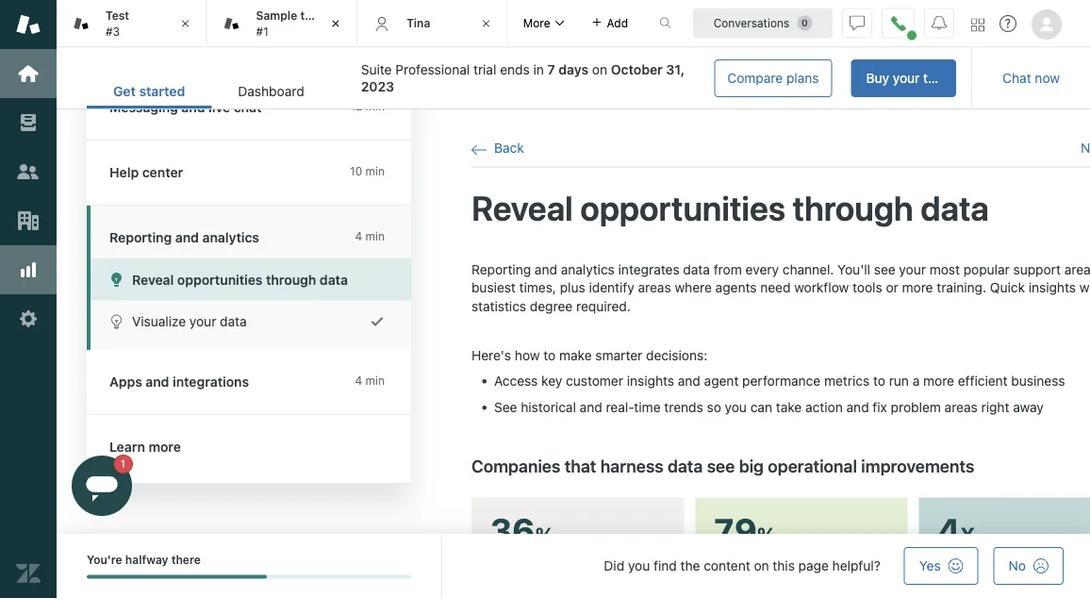 Task type: locate. For each thing, give the bounding box(es) containing it.
see right you'll
[[874, 261, 896, 277]]

admin image
[[16, 307, 41, 331]]

zendesk support image
[[16, 12, 41, 37]]

and inside 'heading'
[[175, 230, 199, 245]]

chat now button
[[988, 59, 1075, 97]]

% inside '36 %'
[[535, 522, 555, 546]]

0 horizontal spatial reveal
[[132, 272, 174, 287]]

decisions:
[[646, 347, 708, 363]]

0 vertical spatial you
[[725, 399, 747, 415]]

tab
[[57, 0, 207, 47]]

4 min for analytics
[[355, 230, 385, 243]]

a
[[913, 373, 920, 389]]

1 horizontal spatial close image
[[327, 14, 345, 33]]

data inside reporting and analytics integrates data from every channel. you'll see your most popular support area
[[683, 261, 710, 277]]

3 min from the top
[[366, 230, 385, 243]]

add button
[[581, 0, 640, 46]]

see left big in the bottom of the page
[[707, 456, 735, 476]]

and left fix
[[847, 399, 870, 415]]

historical
[[521, 399, 576, 415]]

reveal inside content-title region
[[472, 188, 573, 228]]

0 vertical spatial more
[[924, 373, 955, 389]]

and inside reporting and analytics integrates data from every channel. you'll see your most popular support area
[[535, 261, 558, 277]]

reveal up visualize
[[132, 272, 174, 287]]

2 vertical spatial 4
[[938, 510, 961, 551]]

more button
[[508, 0, 581, 46]]

section
[[346, 59, 957, 97]]

reveal opportunities through data inside button
[[132, 272, 348, 287]]

0 vertical spatial reporting
[[109, 230, 172, 245]]

footer
[[57, 534, 1091, 598]]

and up how
[[535, 261, 558, 277]]

through up you'll
[[793, 188, 914, 228]]

36 %
[[491, 510, 555, 551]]

1 vertical spatial 4 min
[[355, 374, 385, 387]]

1 4 min from the top
[[355, 230, 385, 243]]

1 close image from the left
[[176, 14, 195, 33]]

popular
[[964, 261, 1010, 277]]

page
[[799, 558, 829, 574]]

% inside 79 %
[[758, 522, 777, 546]]

0 horizontal spatial on
[[592, 62, 608, 77]]

1 horizontal spatial reporting
[[472, 261, 531, 277]]

here's how to make smarter decisions:
[[472, 347, 708, 363]]

button displays agent's chat status as invisible. image
[[850, 16, 865, 31]]

zendesk products image
[[972, 18, 985, 32]]

0 horizontal spatial reveal opportunities through data
[[132, 272, 348, 287]]

1 vertical spatial 4
[[355, 374, 362, 387]]

you right so
[[725, 399, 747, 415]]

1 % from the left
[[535, 522, 555, 546]]

analytics up reveal opportunities through data button
[[202, 230, 259, 245]]

0 horizontal spatial %
[[535, 522, 555, 546]]

add
[[607, 17, 628, 30]]

on right days
[[592, 62, 608, 77]]

your left most
[[899, 261, 926, 277]]

0 horizontal spatial trial
[[474, 62, 497, 77]]

% down companies on the bottom
[[535, 522, 555, 546]]

you're
[[87, 553, 122, 567]]

min
[[366, 100, 385, 113], [366, 165, 385, 178], [366, 230, 385, 243], [366, 374, 385, 387]]

through inside content-title region
[[793, 188, 914, 228]]

footer containing did you find the content on this page helpful?
[[57, 534, 1091, 598]]

reporting inside 'heading'
[[109, 230, 172, 245]]

1 vertical spatial reveal opportunities through data
[[132, 272, 348, 287]]

learn more
[[109, 439, 181, 455]]

see
[[874, 261, 896, 277], [707, 456, 735, 476]]

on inside section
[[592, 62, 608, 77]]

get started
[[113, 84, 185, 99]]

tina tab
[[358, 0, 508, 47]]

0 horizontal spatial opportunities
[[177, 272, 263, 287]]

more right a
[[924, 373, 955, 389]]

business
[[1012, 373, 1066, 389]]

4 min for integrations
[[355, 374, 385, 387]]

1 horizontal spatial analytics
[[561, 261, 615, 277]]

3 close image from the left
[[477, 14, 496, 33]]

you right did
[[628, 558, 650, 574]]

x
[[961, 522, 976, 546]]

through up visualize your data button
[[266, 272, 316, 287]]

2 % from the left
[[758, 522, 777, 546]]

0 horizontal spatial analytics
[[202, 230, 259, 245]]

dashboard tab
[[212, 74, 331, 108]]

1 horizontal spatial more
[[924, 373, 955, 389]]

analytics left the integrates
[[561, 261, 615, 277]]

2 min from the top
[[366, 165, 385, 178]]

take
[[776, 399, 802, 415]]

and right apps
[[146, 374, 169, 390]]

0 vertical spatial 4
[[355, 230, 362, 243]]

4 min
[[355, 230, 385, 243], [355, 374, 385, 387]]

get started image
[[16, 61, 41, 86]]

back button
[[472, 140, 524, 157]]

close image for #1
[[327, 14, 345, 33]]

helpful?
[[833, 558, 881, 574]]

1 min from the top
[[366, 100, 385, 113]]

data inside content-title region
[[921, 188, 989, 228]]

notifications image
[[932, 16, 947, 31]]

reveal opportunities through data up from
[[472, 188, 989, 228]]

agent
[[704, 373, 739, 389]]

1 horizontal spatial trial
[[924, 70, 947, 86]]

conversations button
[[693, 8, 833, 38]]

did you find the content on this page helpful?
[[604, 558, 881, 574]]

1 horizontal spatial through
[[793, 188, 914, 228]]

every
[[746, 261, 779, 277]]

1 vertical spatial analytics
[[561, 261, 615, 277]]

channel.
[[783, 261, 834, 277]]

min inside reporting and analytics 'heading'
[[366, 230, 385, 243]]

tab containing test
[[57, 0, 207, 47]]

data left from
[[683, 261, 710, 277]]

your right the buy
[[893, 70, 920, 86]]

0 horizontal spatial to
[[544, 347, 556, 363]]

reporting for reporting and analytics
[[109, 230, 172, 245]]

1 vertical spatial to
[[874, 373, 886, 389]]

you inside footer
[[628, 558, 650, 574]]

apps
[[109, 374, 142, 390]]

close image for #3
[[176, 14, 195, 33]]

data down reveal opportunities through data button
[[220, 314, 247, 329]]

reveal opportunities through data
[[472, 188, 989, 228], [132, 272, 348, 287]]

find
[[654, 558, 677, 574]]

reporting inside reporting and analytics integrates data from every channel. you'll see your most popular support area
[[472, 261, 531, 277]]

close image right test #3
[[176, 14, 195, 33]]

trial inside 'buy your trial' button
[[924, 70, 947, 86]]

trial for professional
[[474, 62, 497, 77]]

1 horizontal spatial opportunities
[[581, 188, 786, 228]]

0 vertical spatial analytics
[[202, 230, 259, 245]]

to
[[544, 347, 556, 363], [874, 373, 886, 389]]

reporting for reporting and analytics integrates data from every channel. you'll see your most popular support area
[[472, 261, 531, 277]]

2 vertical spatial your
[[190, 314, 216, 329]]

close image inside #1 tab
[[327, 14, 345, 33]]

4 min inside reporting and analytics 'heading'
[[355, 230, 385, 243]]

trial
[[474, 62, 497, 77], [924, 70, 947, 86]]

1 vertical spatial your
[[899, 261, 926, 277]]

1 vertical spatial on
[[754, 558, 769, 574]]

your inside section
[[893, 70, 920, 86]]

learn more button
[[87, 415, 408, 479]]

reveal opportunities through data button
[[91, 258, 411, 300]]

and down customer
[[580, 399, 603, 415]]

1 horizontal spatial on
[[754, 558, 769, 574]]

opportunities
[[581, 188, 786, 228], [177, 272, 263, 287]]

main element
[[0, 0, 57, 598]]

live
[[209, 100, 230, 115]]

12 min
[[350, 100, 385, 113]]

reporting down help center
[[109, 230, 172, 245]]

content
[[704, 558, 751, 574]]

0 vertical spatial on
[[592, 62, 608, 77]]

analytics
[[202, 230, 259, 245], [561, 261, 615, 277]]

close image
[[176, 14, 195, 33], [327, 14, 345, 33], [477, 14, 496, 33]]

see inside reporting and analytics integrates data from every channel. you'll see your most popular support area
[[874, 261, 896, 277]]

reveal opportunities through data up visualize your data button
[[132, 272, 348, 287]]

1 vertical spatial through
[[266, 272, 316, 287]]

efficient
[[958, 373, 1008, 389]]

to right how
[[544, 347, 556, 363]]

2 close image from the left
[[327, 14, 345, 33]]

see historical and real-time trends so you can take action and fix problem areas right away
[[494, 399, 1044, 415]]

1 vertical spatial opportunities
[[177, 272, 263, 287]]

section containing suite professional trial ends in
[[346, 59, 957, 97]]

1 vertical spatial reporting
[[472, 261, 531, 277]]

on left this
[[754, 558, 769, 574]]

center
[[142, 165, 183, 180]]

0 vertical spatial see
[[874, 261, 896, 277]]

0 vertical spatial your
[[893, 70, 920, 86]]

0 vertical spatial reveal
[[472, 188, 573, 228]]

trends
[[664, 399, 704, 415]]

1 horizontal spatial you
[[725, 399, 747, 415]]

2 4 min from the top
[[355, 374, 385, 387]]

analytics inside 'heading'
[[202, 230, 259, 245]]

0 vertical spatial reveal opportunities through data
[[472, 188, 989, 228]]

october 31, 2023
[[361, 62, 685, 94]]

0 horizontal spatial through
[[266, 272, 316, 287]]

and down center
[[175, 230, 199, 245]]

reveal down back
[[472, 188, 573, 228]]

31,
[[666, 62, 685, 77]]

region
[[472, 260, 1091, 598]]

opportunities inside content-title region
[[581, 188, 786, 228]]

0 vertical spatial to
[[544, 347, 556, 363]]

2 horizontal spatial close image
[[477, 14, 496, 33]]

reporting up here's
[[472, 261, 531, 277]]

data right harness
[[668, 456, 703, 476]]

0 horizontal spatial reporting
[[109, 230, 172, 245]]

chat
[[234, 100, 262, 115]]

4
[[355, 230, 362, 243], [355, 374, 362, 387], [938, 510, 961, 551]]

metrics
[[825, 373, 870, 389]]

0 horizontal spatial close image
[[176, 14, 195, 33]]

can
[[751, 399, 773, 415]]

reveal opportunities through data inside content-title region
[[472, 188, 989, 228]]

tab list
[[87, 74, 331, 108]]

0 horizontal spatial more
[[149, 439, 181, 455]]

4 min from the top
[[366, 374, 385, 387]]

1 vertical spatial more
[[149, 439, 181, 455]]

%
[[535, 522, 555, 546], [758, 522, 777, 546]]

opportunities up the integrates
[[581, 188, 786, 228]]

reporting and analytics integrates data from every channel. you'll see your most popular support area
[[472, 261, 1091, 314]]

% for 36
[[535, 522, 555, 546]]

1 horizontal spatial reveal
[[472, 188, 573, 228]]

1 vertical spatial reveal
[[132, 272, 174, 287]]

close image up suite professional trial ends in 7 days on
[[477, 14, 496, 33]]

to left run
[[874, 373, 886, 389]]

data
[[921, 188, 989, 228], [683, 261, 710, 277], [320, 272, 348, 287], [220, 314, 247, 329], [668, 456, 703, 476]]

october
[[611, 62, 663, 77]]

1 horizontal spatial see
[[874, 261, 896, 277]]

your
[[893, 70, 920, 86], [899, 261, 926, 277], [190, 314, 216, 329]]

yes button
[[904, 547, 979, 585]]

data up most
[[921, 188, 989, 228]]

through inside button
[[266, 272, 316, 287]]

% for 79
[[758, 522, 777, 546]]

and
[[182, 100, 205, 115], [175, 230, 199, 245], [535, 261, 558, 277], [678, 373, 701, 389], [146, 374, 169, 390], [580, 399, 603, 415], [847, 399, 870, 415]]

analytics inside reporting and analytics integrates data from every channel. you'll see your most popular support area
[[561, 261, 615, 277]]

1 horizontal spatial to
[[874, 373, 886, 389]]

learn
[[109, 439, 145, 455]]

chat now
[[1003, 70, 1060, 86]]

more right learn
[[149, 439, 181, 455]]

1 vertical spatial see
[[707, 456, 735, 476]]

close image right #1
[[327, 14, 345, 33]]

4 for reporting and analytics
[[355, 230, 362, 243]]

0 vertical spatial opportunities
[[581, 188, 786, 228]]

0 vertical spatial 4 min
[[355, 230, 385, 243]]

1 vertical spatial you
[[628, 558, 650, 574]]

1 horizontal spatial reveal opportunities through data
[[472, 188, 989, 228]]

trial left ends
[[474, 62, 497, 77]]

your right visualize
[[190, 314, 216, 329]]

opportunities up visualize your data at the bottom of the page
[[177, 272, 263, 287]]

% up this
[[758, 522, 777, 546]]

79
[[714, 510, 758, 551]]

plans
[[787, 70, 819, 86]]

10 min
[[350, 165, 385, 178]]

0 horizontal spatial you
[[628, 558, 650, 574]]

1 horizontal spatial %
[[758, 522, 777, 546]]

0 vertical spatial through
[[793, 188, 914, 228]]

4 inside reporting and analytics 'heading'
[[355, 230, 362, 243]]

suite
[[361, 62, 392, 77]]

trial down notifications image
[[924, 70, 947, 86]]

more
[[924, 373, 955, 389], [149, 439, 181, 455]]

through
[[793, 188, 914, 228], [266, 272, 316, 287]]



Task type: vqa. For each thing, say whether or not it's contained in the screenshot.
integrates
yes



Task type: describe. For each thing, give the bounding box(es) containing it.
most
[[930, 261, 960, 277]]

visualize
[[132, 314, 186, 329]]

messaging
[[109, 100, 178, 115]]

reporting and analytics heading
[[87, 206, 411, 258]]

no button
[[994, 547, 1064, 585]]

now
[[1035, 70, 1060, 86]]

run
[[889, 373, 909, 389]]

fix
[[873, 399, 888, 415]]

performance
[[743, 373, 821, 389]]

reporting and analytics
[[109, 230, 259, 245]]

2023
[[361, 79, 395, 94]]

opportunities inside reveal opportunities through data button
[[177, 272, 263, 287]]

apps and integrations
[[109, 374, 249, 390]]

compare plans
[[728, 70, 819, 86]]

on inside footer
[[754, 558, 769, 574]]

key
[[542, 373, 563, 389]]

problem
[[891, 399, 941, 415]]

visualize your data button
[[91, 300, 411, 342]]

compare plans button
[[715, 59, 833, 97]]

and up trends
[[678, 373, 701, 389]]

more inside dropdown button
[[149, 439, 181, 455]]

insights
[[627, 373, 675, 389]]

help center
[[109, 165, 183, 180]]

trial for your
[[924, 70, 947, 86]]

36
[[491, 510, 535, 551]]

content-title region
[[472, 186, 1091, 230]]

7
[[548, 62, 555, 77]]

right
[[982, 399, 1010, 415]]

see
[[494, 399, 517, 415]]

your for data
[[190, 314, 216, 329]]

action
[[806, 399, 843, 415]]

views image
[[16, 110, 41, 135]]

back
[[494, 140, 524, 156]]

min for analytics
[[366, 230, 385, 243]]

get
[[113, 84, 136, 99]]

messaging and live chat
[[109, 100, 262, 115]]

region containing 36
[[472, 260, 1091, 598]]

the
[[681, 558, 700, 574]]

reveal inside button
[[132, 272, 174, 287]]

started
[[139, 84, 185, 99]]

4 x
[[938, 510, 976, 551]]

that
[[565, 456, 597, 476]]

professional
[[396, 62, 470, 77]]

conversations
[[714, 17, 790, 30]]

reporting image
[[16, 258, 41, 282]]

zendesk image
[[16, 561, 41, 586]]

12
[[350, 100, 362, 113]]

days
[[559, 62, 589, 77]]

79 %
[[714, 510, 777, 551]]

chat
[[1003, 70, 1032, 86]]

real-
[[606, 399, 634, 415]]

progress bar image
[[87, 575, 267, 579]]

and left live
[[182, 100, 205, 115]]

you'll
[[838, 261, 871, 277]]

organizations image
[[16, 208, 41, 233]]

analytics for reporting and analytics
[[202, 230, 259, 245]]

yes
[[920, 558, 941, 574]]

away
[[1013, 399, 1044, 415]]

ends
[[500, 62, 530, 77]]

your for trial
[[893, 70, 920, 86]]

0 horizontal spatial see
[[707, 456, 735, 476]]

make
[[559, 347, 592, 363]]

tab list containing get started
[[87, 74, 331, 108]]

analytics for reporting and analytics integrates data from every channel. you'll see your most popular support area
[[561, 261, 615, 277]]

progress-bar progress bar
[[87, 575, 411, 579]]

4 for apps and integrations
[[355, 374, 362, 387]]

companies
[[472, 456, 561, 476]]

#1 tab
[[207, 0, 358, 47]]

operational
[[768, 456, 858, 476]]

areas
[[945, 399, 978, 415]]

help
[[109, 165, 139, 180]]

customer
[[566, 373, 624, 389]]

customers image
[[16, 159, 41, 184]]

more
[[523, 17, 551, 30]]

area
[[1065, 261, 1091, 277]]

data up visualize your data button
[[320, 272, 348, 287]]

no
[[1009, 558, 1026, 574]]

test
[[106, 9, 129, 22]]

so
[[707, 399, 722, 415]]

here's
[[472, 347, 511, 363]]

suite professional trial ends in 7 days on
[[361, 62, 611, 77]]

support
[[1014, 261, 1061, 277]]

did
[[604, 558, 625, 574]]

visualize your data
[[132, 314, 247, 329]]

how
[[515, 347, 540, 363]]

dashboard
[[238, 84, 304, 99]]

this
[[773, 558, 795, 574]]

access key customer insights and agent performance metrics to run a more efficient business
[[494, 373, 1066, 389]]

min for integrations
[[366, 374, 385, 387]]

4 inside region
[[938, 510, 961, 551]]

halfway
[[125, 553, 168, 567]]

tabs tab list
[[57, 0, 640, 47]]

close image inside tina tab
[[477, 14, 496, 33]]

buy
[[867, 70, 890, 86]]

compare
[[728, 70, 783, 86]]

harness
[[601, 456, 664, 476]]

get help image
[[1000, 15, 1017, 32]]

in
[[533, 62, 544, 77]]

integrations
[[173, 374, 249, 390]]

your inside reporting and analytics integrates data from every channel. you'll see your most popular support area
[[899, 261, 926, 277]]

#3
[[106, 25, 120, 38]]

smarter
[[596, 347, 643, 363]]

min for live
[[366, 100, 385, 113]]

improvements
[[862, 456, 975, 476]]

access
[[494, 373, 538, 389]]

October 31, 2023 text field
[[361, 62, 685, 94]]

from
[[714, 261, 742, 277]]

test #3
[[106, 9, 129, 38]]



